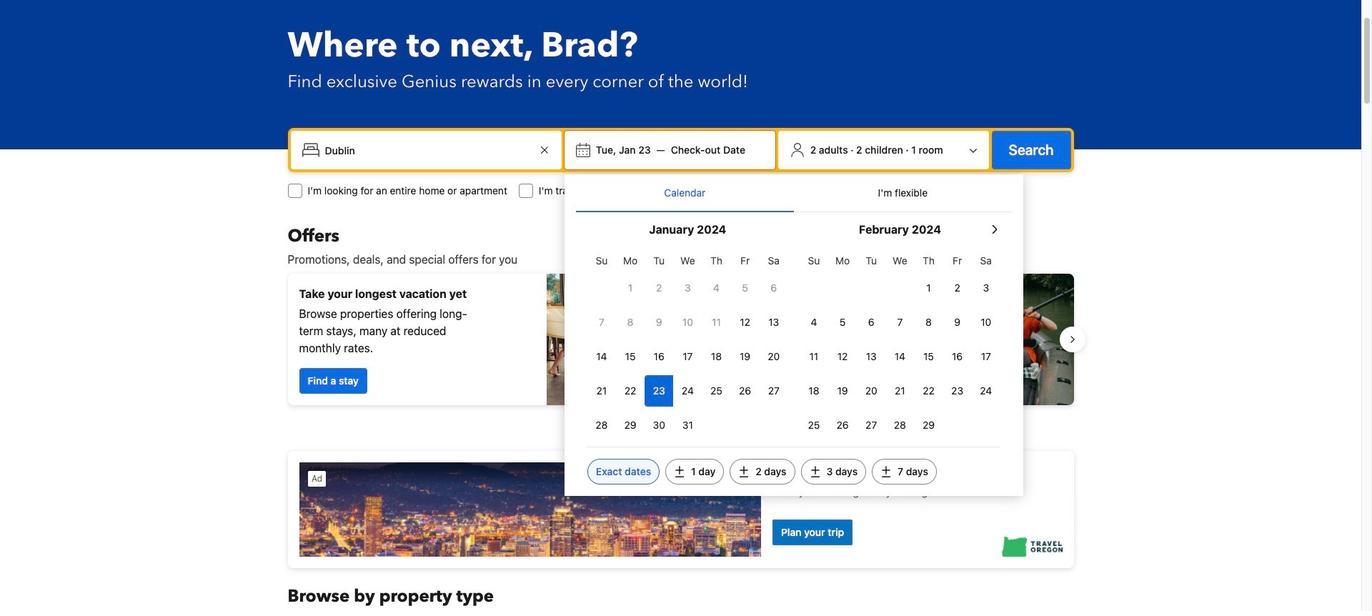 Task type: describe. For each thing, give the bounding box(es) containing it.
18 January 2024 checkbox
[[702, 341, 731, 373]]

8 January 2024 checkbox
[[616, 307, 645, 338]]

7 February 2024 checkbox
[[886, 307, 915, 338]]

5 February 2024 checkbox
[[829, 307, 857, 338]]

11 February 2024 checkbox
[[800, 341, 829, 373]]

2 February 2024 checkbox
[[944, 272, 972, 304]]

23 January 2024 checkbox
[[645, 375, 674, 407]]

19 January 2024 checkbox
[[731, 341, 760, 373]]

8 February 2024 checkbox
[[915, 307, 944, 338]]

21 February 2024 checkbox
[[886, 375, 915, 407]]

advertisement element
[[288, 451, 1074, 568]]

28 February 2024 checkbox
[[886, 410, 915, 441]]

9 January 2024 checkbox
[[645, 307, 674, 338]]

26 February 2024 checkbox
[[829, 410, 857, 441]]

3 February 2024 checkbox
[[972, 272, 1001, 304]]

12 January 2024 checkbox
[[731, 307, 760, 338]]

take your longest vacation yet image
[[547, 274, 675, 405]]

1 grid from the left
[[588, 247, 789, 441]]

21 January 2024 checkbox
[[588, 375, 616, 407]]

26 January 2024 checkbox
[[731, 375, 760, 407]]

24 February 2024 checkbox
[[972, 375, 1001, 407]]

Where are you going? field
[[319, 137, 536, 163]]

1 February 2024 checkbox
[[915, 272, 944, 304]]

11 January 2024 checkbox
[[702, 307, 731, 338]]

29 February 2024 checkbox
[[915, 410, 944, 441]]

7 January 2024 checkbox
[[588, 307, 616, 338]]

12 February 2024 checkbox
[[829, 341, 857, 373]]

29 January 2024 checkbox
[[616, 410, 645, 441]]

cell inside grid
[[645, 373, 674, 407]]

16 January 2024 checkbox
[[645, 341, 674, 373]]

10 February 2024 checkbox
[[972, 307, 1001, 338]]

6 February 2024 checkbox
[[857, 307, 886, 338]]

18 February 2024 checkbox
[[800, 375, 829, 407]]

3 January 2024 checkbox
[[674, 272, 702, 304]]

30 January 2024 checkbox
[[645, 410, 674, 441]]

13 February 2024 checkbox
[[857, 341, 886, 373]]

6 January 2024 checkbox
[[760, 272, 789, 304]]

a young girl and woman kayak on a river image
[[687, 274, 1074, 405]]

4 February 2024 checkbox
[[800, 307, 829, 338]]

20 February 2024 checkbox
[[857, 375, 886, 407]]

28 January 2024 checkbox
[[588, 410, 616, 441]]

23 February 2024 checkbox
[[944, 375, 972, 407]]

14 February 2024 checkbox
[[886, 341, 915, 373]]



Task type: locate. For each thing, give the bounding box(es) containing it.
15 February 2024 checkbox
[[915, 341, 944, 373]]

10 January 2024 checkbox
[[674, 307, 702, 338]]

14 January 2024 checkbox
[[588, 341, 616, 373]]

17 February 2024 checkbox
[[972, 341, 1001, 373]]

progress bar
[[672, 417, 690, 423]]

5 January 2024 checkbox
[[731, 272, 760, 304]]

22 February 2024 checkbox
[[915, 375, 944, 407]]

20 January 2024 checkbox
[[760, 341, 789, 373]]

2 January 2024 checkbox
[[645, 272, 674, 304]]

15 January 2024 checkbox
[[616, 341, 645, 373]]

tab list
[[576, 174, 1012, 213]]

31 January 2024 checkbox
[[674, 410, 702, 441]]

1 horizontal spatial grid
[[800, 247, 1001, 441]]

25 February 2024 checkbox
[[800, 410, 829, 441]]

16 February 2024 checkbox
[[944, 341, 972, 373]]

grid
[[588, 247, 789, 441], [800, 247, 1001, 441]]

13 January 2024 checkbox
[[760, 307, 789, 338]]

region
[[276, 268, 1086, 411]]

27 February 2024 checkbox
[[857, 410, 886, 441]]

main content
[[276, 225, 1086, 611]]

25 January 2024 checkbox
[[702, 375, 731, 407]]

1 January 2024 checkbox
[[616, 272, 645, 304]]

2 grid from the left
[[800, 247, 1001, 441]]

22 January 2024 checkbox
[[616, 375, 645, 407]]

17 January 2024 checkbox
[[674, 341, 702, 373]]

9 February 2024 checkbox
[[944, 307, 972, 338]]

27 January 2024 checkbox
[[760, 375, 789, 407]]

19 February 2024 checkbox
[[829, 375, 857, 407]]

0 horizontal spatial grid
[[588, 247, 789, 441]]

4 January 2024 checkbox
[[702, 272, 731, 304]]

24 January 2024 checkbox
[[674, 375, 702, 407]]

cell
[[645, 373, 674, 407]]



Task type: vqa. For each thing, say whether or not it's contained in the screenshot.
19 January 2024 option on the right bottom of page
yes



